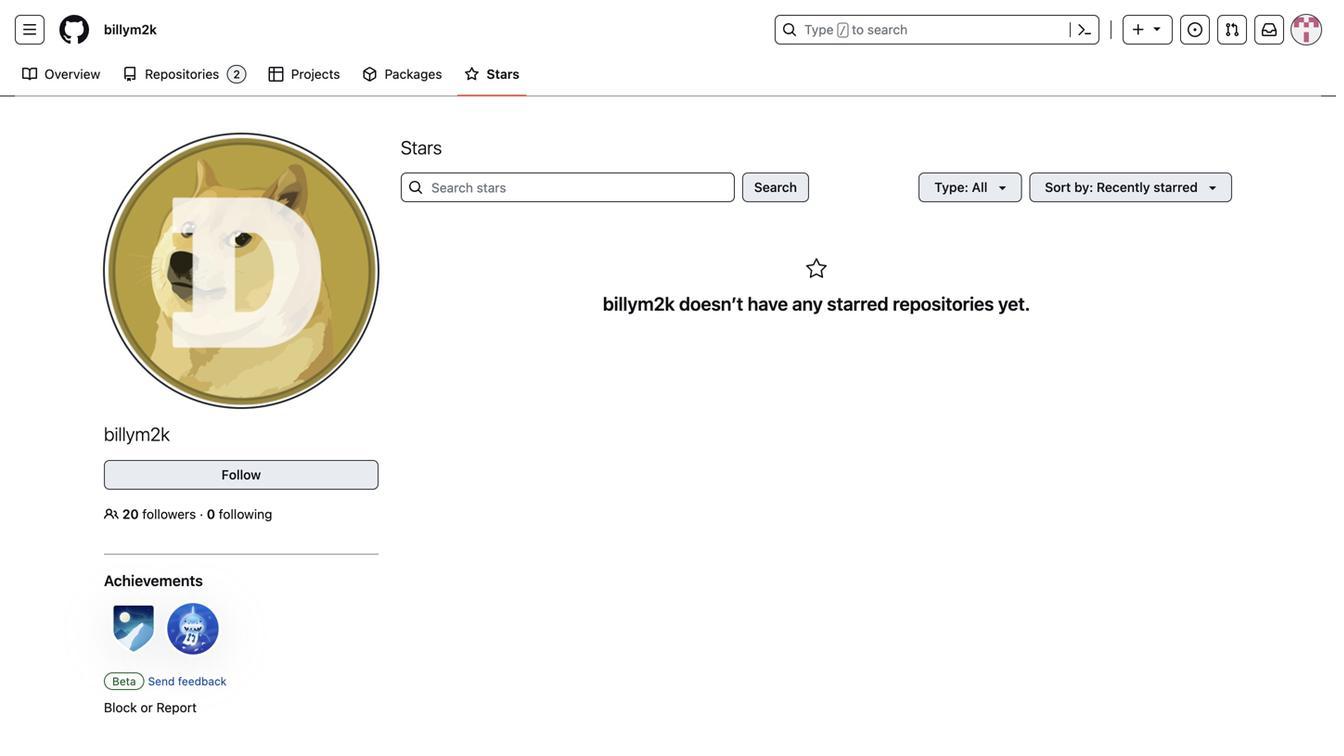 Task type: describe. For each thing, give the bounding box(es) containing it.
starred inside sort by: recently starred button
[[1154, 180, 1198, 195]]

overview
[[45, 66, 100, 82]]

any
[[793, 293, 823, 315]]

1 vertical spatial billym2k
[[603, 293, 675, 315]]

beta
[[112, 675, 136, 688]]

·
[[200, 507, 203, 522]]

recently
[[1097, 180, 1151, 195]]

by:
[[1075, 180, 1094, 195]]

overview link
[[15, 60, 108, 88]]

triangle down image
[[995, 180, 1010, 195]]

Search stars search field
[[401, 173, 735, 202]]

book image
[[22, 67, 37, 82]]

0 vertical spatial billym2k
[[104, 22, 157, 37]]

block or report
[[104, 700, 197, 716]]

plus image
[[1131, 22, 1146, 37]]

projects link
[[262, 60, 348, 88]]

followers
[[142, 507, 196, 522]]

block
[[104, 700, 137, 716]]

report
[[156, 700, 197, 716]]

or
[[141, 700, 153, 716]]

git pull request image
[[1225, 22, 1240, 37]]

sort by: recently starred button
[[1030, 173, 1233, 202]]

· 0 following
[[200, 507, 272, 522]]

command palette image
[[1078, 22, 1092, 37]]

packages
[[385, 66, 442, 82]]

achievements link
[[104, 572, 203, 590]]

achievement: arctic code vault contributor image
[[104, 600, 163, 659]]

stars inside stars link
[[487, 66, 520, 82]]

triangle down image inside sort by: recently starred button
[[1206, 180, 1221, 195]]

projects
[[291, 66, 340, 82]]

achievements
[[104, 572, 203, 590]]

search
[[868, 22, 908, 37]]

send feedback
[[148, 675, 227, 688]]

to
[[852, 22, 864, 37]]

star image for billym2k doesn't have any starred repositories yet.
[[806, 258, 828, 280]]

20 followers
[[122, 507, 200, 522]]

stars link
[[457, 60, 527, 88]]

issue opened image
[[1188, 22, 1203, 37]]

doesn't
[[679, 293, 744, 315]]



Task type: locate. For each thing, give the bounding box(es) containing it.
homepage image
[[59, 15, 89, 45]]

sort
[[1045, 180, 1071, 195]]

achievement: pull shark image
[[163, 600, 223, 659]]

repositories
[[893, 293, 994, 315]]

0 horizontal spatial star image
[[465, 67, 479, 82]]

0 horizontal spatial triangle down image
[[1150, 21, 1165, 36]]

type:
[[935, 180, 969, 195]]

send feedback link
[[148, 675, 227, 688]]

billym2k up 20
[[104, 423, 170, 445]]

search image
[[408, 180, 423, 195]]

all
[[972, 180, 988, 195]]

people image
[[104, 507, 119, 522]]

triangle down image right plus icon
[[1150, 21, 1165, 36]]

1 horizontal spatial triangle down image
[[1206, 180, 1221, 195]]

view billym2k's full-sized avatar image
[[104, 134, 379, 408]]

type
[[805, 22, 834, 37]]

type: all button
[[919, 173, 1022, 202]]

type / to search
[[805, 22, 908, 37]]

2
[[233, 68, 240, 81]]

Follow billym2k submit
[[104, 460, 379, 490]]

1 horizontal spatial star image
[[806, 258, 828, 280]]

2 vertical spatial billym2k
[[104, 423, 170, 445]]

billym2k link
[[97, 15, 164, 45]]

feedback
[[178, 675, 227, 688]]

0 horizontal spatial starred
[[827, 293, 889, 315]]

star image right packages
[[465, 67, 479, 82]]

1 horizontal spatial stars
[[487, 66, 520, 82]]

block or report button
[[104, 698, 197, 718]]

1 vertical spatial stars
[[401, 136, 442, 158]]

type: all
[[935, 180, 988, 195]]

star image up 'billym2k doesn't have any starred repositories yet.'
[[806, 258, 828, 280]]

billym2k up the repo image
[[104, 22, 157, 37]]

1 vertical spatial star image
[[806, 258, 828, 280]]

0 vertical spatial stars
[[487, 66, 520, 82]]

search button
[[742, 173, 809, 202]]

1 horizontal spatial starred
[[1154, 180, 1198, 195]]

billym2k
[[104, 22, 157, 37], [603, 293, 675, 315], [104, 423, 170, 445]]

packages link
[[355, 60, 450, 88]]

starred right recently
[[1154, 180, 1198, 195]]

repo image
[[123, 67, 138, 82]]

triangle down image right recently
[[1206, 180, 1221, 195]]

0
[[207, 507, 215, 522]]

sort by: recently starred
[[1045, 180, 1198, 195]]

following
[[219, 507, 272, 522]]

star image for stars
[[465, 67, 479, 82]]

stars right packages
[[487, 66, 520, 82]]

yet.
[[999, 293, 1031, 315]]

repositories
[[145, 66, 219, 82]]

search
[[754, 180, 797, 195]]

billym2k left doesn't
[[603, 293, 675, 315]]

1 vertical spatial starred
[[827, 293, 889, 315]]

1 vertical spatial triangle down image
[[1206, 180, 1221, 195]]

starred
[[1154, 180, 1198, 195], [827, 293, 889, 315]]

notifications image
[[1262, 22, 1277, 37]]

0 vertical spatial triangle down image
[[1150, 21, 1165, 36]]

0 horizontal spatial stars
[[401, 136, 442, 158]]

package image
[[362, 67, 377, 82]]

table image
[[269, 67, 284, 82]]

feature release label: beta element
[[104, 673, 144, 690]]

starred right any
[[827, 293, 889, 315]]

star image
[[465, 67, 479, 82], [806, 258, 828, 280]]

0 vertical spatial star image
[[465, 67, 479, 82]]

have
[[748, 293, 788, 315]]

/
[[840, 24, 846, 37]]

0 vertical spatial starred
[[1154, 180, 1198, 195]]

stars up search image
[[401, 136, 442, 158]]

billym2k doesn't have any starred repositories yet.
[[603, 293, 1031, 315]]

20
[[122, 507, 139, 522]]

send
[[148, 675, 175, 688]]

stars
[[487, 66, 520, 82], [401, 136, 442, 158]]

triangle down image
[[1150, 21, 1165, 36], [1206, 180, 1221, 195]]



Task type: vqa. For each thing, say whether or not it's contained in the screenshot.
pull
no



